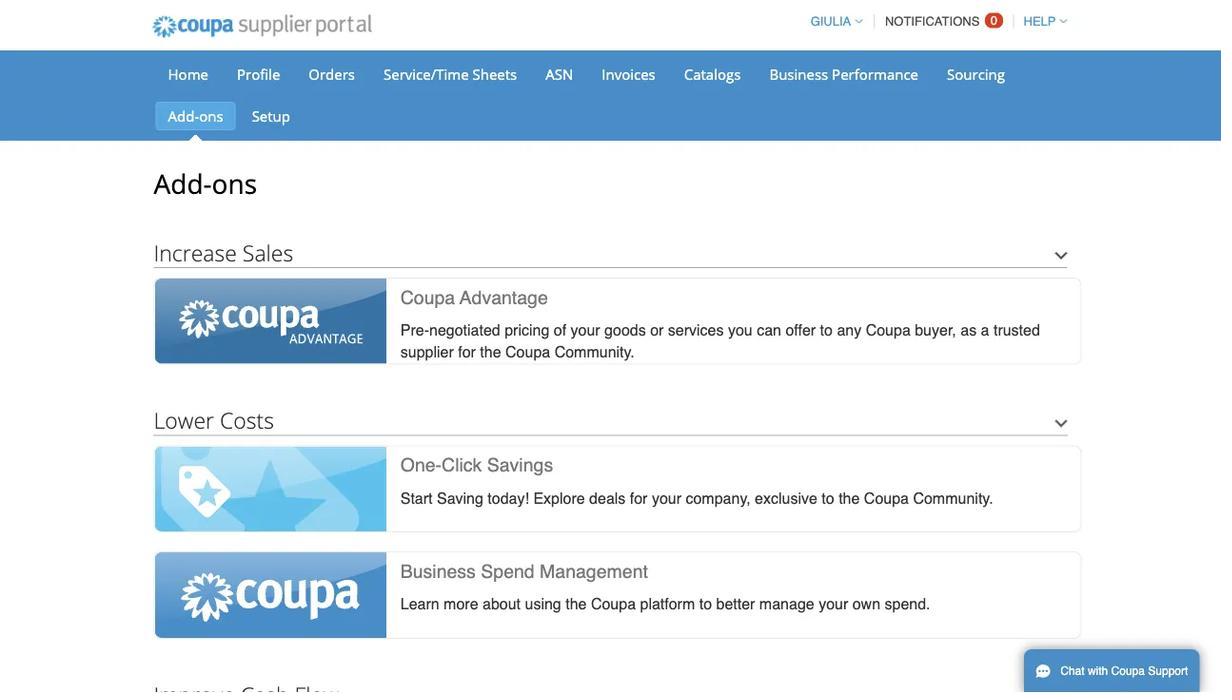 Task type: vqa. For each thing, say whether or not it's contained in the screenshot.
the Minerals
no



Task type: describe. For each thing, give the bounding box(es) containing it.
asn
[[546, 64, 573, 84]]

spend.
[[885, 596, 931, 614]]

add-ons link
[[156, 102, 236, 130]]

about
[[483, 596, 521, 614]]

home link
[[156, 60, 221, 89]]

using
[[525, 596, 561, 614]]

1 horizontal spatial the
[[566, 596, 587, 614]]

notifications
[[885, 14, 980, 29]]

catalogs link
[[672, 60, 753, 89]]

chat with coupa support button
[[1024, 650, 1200, 694]]

advantage
[[460, 287, 548, 308]]

pricing
[[505, 322, 550, 339]]

chat with coupa support
[[1061, 665, 1188, 679]]

as
[[961, 322, 977, 339]]

start saving today! explore deals for your company, exclusive to the coupa community.
[[401, 490, 993, 508]]

asn link
[[533, 60, 586, 89]]

setup link
[[240, 102, 303, 130]]

learn
[[401, 596, 439, 614]]

learn more about using the coupa platform to better manage your own spend.
[[401, 596, 931, 614]]

manage
[[760, 596, 815, 614]]

1 vertical spatial to
[[822, 490, 835, 508]]

0 vertical spatial add-ons
[[168, 106, 223, 126]]

costs
[[220, 406, 274, 436]]

0 vertical spatial add-
[[168, 106, 199, 126]]

lower costs
[[154, 406, 274, 436]]

offer
[[786, 322, 816, 339]]

coupa supplier portal image
[[139, 3, 385, 50]]

spend
[[481, 561, 535, 583]]

savings
[[487, 455, 553, 477]]

0
[[991, 13, 998, 28]]

coupa advantage
[[401, 287, 548, 308]]

better
[[716, 596, 755, 614]]

business for business spend management
[[401, 561, 476, 583]]

0 vertical spatial ons
[[199, 106, 223, 126]]

platform
[[640, 596, 695, 614]]

supplier
[[401, 344, 454, 361]]

sales
[[243, 238, 293, 268]]

trusted
[[994, 322, 1040, 339]]

giulia link
[[802, 14, 863, 29]]

a
[[981, 322, 990, 339]]

saving
[[437, 490, 484, 508]]

orders
[[309, 64, 355, 84]]

service/time sheets
[[384, 64, 517, 84]]

coupa inside 'button'
[[1112, 665, 1145, 679]]

deals
[[589, 490, 626, 508]]

navigation containing notifications 0
[[802, 3, 1068, 40]]

setup
[[252, 106, 290, 126]]

giulia
[[811, 14, 851, 29]]

chat
[[1061, 665, 1085, 679]]

catalogs
[[684, 64, 741, 84]]

pre-negotiated pricing of your goods or services you can offer to any coupa buyer, as a trusted supplier for the coupa community.
[[401, 322, 1040, 361]]

help
[[1024, 14, 1056, 29]]

notifications 0
[[885, 13, 998, 29]]

own
[[853, 596, 881, 614]]

sheets
[[473, 64, 517, 84]]

community. inside the pre-negotiated pricing of your goods or services you can offer to any coupa buyer, as a trusted supplier for the coupa community.
[[555, 344, 635, 361]]



Task type: locate. For each thing, give the bounding box(es) containing it.
one-
[[401, 455, 442, 477]]

profile
[[237, 64, 280, 84]]

0 vertical spatial the
[[480, 344, 501, 361]]

invoices link
[[590, 60, 668, 89]]

add-ons
[[168, 106, 223, 126], [154, 166, 257, 202]]

negotiated
[[429, 322, 500, 339]]

your
[[571, 322, 600, 339], [652, 490, 682, 508], [819, 596, 848, 614]]

business down giulia
[[770, 64, 828, 84]]

invoices
[[602, 64, 656, 84]]

business performance
[[770, 64, 919, 84]]

1 horizontal spatial for
[[630, 490, 648, 508]]

today!
[[488, 490, 529, 508]]

increase
[[154, 238, 237, 268]]

0 vertical spatial your
[[571, 322, 600, 339]]

service/time
[[384, 64, 469, 84]]

sourcing
[[947, 64, 1005, 84]]

1 vertical spatial ons
[[212, 166, 257, 202]]

navigation
[[802, 3, 1068, 40]]

0 vertical spatial to
[[820, 322, 833, 339]]

your left company, on the bottom of the page
[[652, 490, 682, 508]]

ons up increase sales
[[212, 166, 257, 202]]

help link
[[1015, 14, 1068, 29]]

services
[[668, 322, 724, 339]]

the right exclusive
[[839, 490, 860, 508]]

support
[[1148, 665, 1188, 679]]

0 horizontal spatial the
[[480, 344, 501, 361]]

to right exclusive
[[822, 490, 835, 508]]

your right of
[[571, 322, 600, 339]]

business performance link
[[757, 60, 931, 89]]

sourcing link
[[935, 60, 1018, 89]]

1 vertical spatial the
[[839, 490, 860, 508]]

add-ons down add-ons link
[[154, 166, 257, 202]]

buyer,
[[915, 322, 957, 339]]

start
[[401, 490, 433, 508]]

performance
[[832, 64, 919, 84]]

0 horizontal spatial community.
[[555, 344, 635, 361]]

pre-
[[401, 322, 429, 339]]

add- down add-ons link
[[154, 166, 212, 202]]

1 vertical spatial community.
[[913, 490, 993, 508]]

increase sales
[[154, 238, 293, 268]]

for inside the pre-negotiated pricing of your goods or services you can offer to any coupa buyer, as a trusted supplier for the coupa community.
[[458, 344, 476, 361]]

home
[[168, 64, 208, 84]]

ons
[[199, 106, 223, 126], [212, 166, 257, 202]]

your left own
[[819, 596, 848, 614]]

to left any
[[820, 322, 833, 339]]

0 vertical spatial for
[[458, 344, 476, 361]]

2 vertical spatial to
[[699, 596, 712, 614]]

business up learn at the bottom left of page
[[401, 561, 476, 583]]

to left the better on the right bottom
[[699, 596, 712, 614]]

profile link
[[225, 60, 293, 89]]

the
[[480, 344, 501, 361], [839, 490, 860, 508], [566, 596, 587, 614]]

the down negotiated
[[480, 344, 501, 361]]

more
[[444, 596, 478, 614]]

for right deals at the bottom
[[630, 490, 648, 508]]

community.
[[555, 344, 635, 361], [913, 490, 993, 508]]

2 horizontal spatial the
[[839, 490, 860, 508]]

add-
[[168, 106, 199, 126], [154, 166, 212, 202]]

2 vertical spatial your
[[819, 596, 848, 614]]

for
[[458, 344, 476, 361], [630, 490, 648, 508]]

exclusive
[[755, 490, 818, 508]]

0 horizontal spatial business
[[401, 561, 476, 583]]

management
[[540, 561, 648, 583]]

your inside the pre-negotiated pricing of your goods or services you can offer to any coupa buyer, as a trusted supplier for the coupa community.
[[571, 322, 600, 339]]

with
[[1088, 665, 1108, 679]]

2 vertical spatial the
[[566, 596, 587, 614]]

service/time sheets link
[[371, 60, 530, 89]]

or
[[650, 322, 664, 339]]

1 horizontal spatial business
[[770, 64, 828, 84]]

lower
[[154, 406, 214, 436]]

for down negotiated
[[458, 344, 476, 361]]

1 vertical spatial for
[[630, 490, 648, 508]]

2 horizontal spatial your
[[819, 596, 848, 614]]

0 horizontal spatial for
[[458, 344, 476, 361]]

add- down home link
[[168, 106, 199, 126]]

business spend management
[[401, 561, 648, 583]]

to
[[820, 322, 833, 339], [822, 490, 835, 508], [699, 596, 712, 614]]

goods
[[605, 322, 646, 339]]

business for business performance
[[770, 64, 828, 84]]

any
[[837, 322, 862, 339]]

the right using
[[566, 596, 587, 614]]

to inside the pre-negotiated pricing of your goods or services you can offer to any coupa buyer, as a trusted supplier for the coupa community.
[[820, 322, 833, 339]]

the inside the pre-negotiated pricing of your goods or services you can offer to any coupa buyer, as a trusted supplier for the coupa community.
[[480, 344, 501, 361]]

you
[[728, 322, 753, 339]]

ons down home link
[[199, 106, 223, 126]]

0 vertical spatial business
[[770, 64, 828, 84]]

of
[[554, 322, 566, 339]]

coupa
[[401, 287, 455, 308], [866, 322, 911, 339], [506, 344, 550, 361], [864, 490, 909, 508], [591, 596, 636, 614], [1112, 665, 1145, 679]]

add-ons down home link
[[168, 106, 223, 126]]

one-click savings
[[401, 455, 553, 477]]

1 vertical spatial business
[[401, 561, 476, 583]]

explore
[[533, 490, 585, 508]]

1 vertical spatial your
[[652, 490, 682, 508]]

click
[[442, 455, 482, 477]]

1 vertical spatial add-ons
[[154, 166, 257, 202]]

1 horizontal spatial your
[[652, 490, 682, 508]]

orders link
[[296, 60, 367, 89]]

1 vertical spatial add-
[[154, 166, 212, 202]]

0 vertical spatial community.
[[555, 344, 635, 361]]

can
[[757, 322, 782, 339]]

company,
[[686, 490, 751, 508]]

1 horizontal spatial community.
[[913, 490, 993, 508]]

0 horizontal spatial your
[[571, 322, 600, 339]]

business
[[770, 64, 828, 84], [401, 561, 476, 583]]



